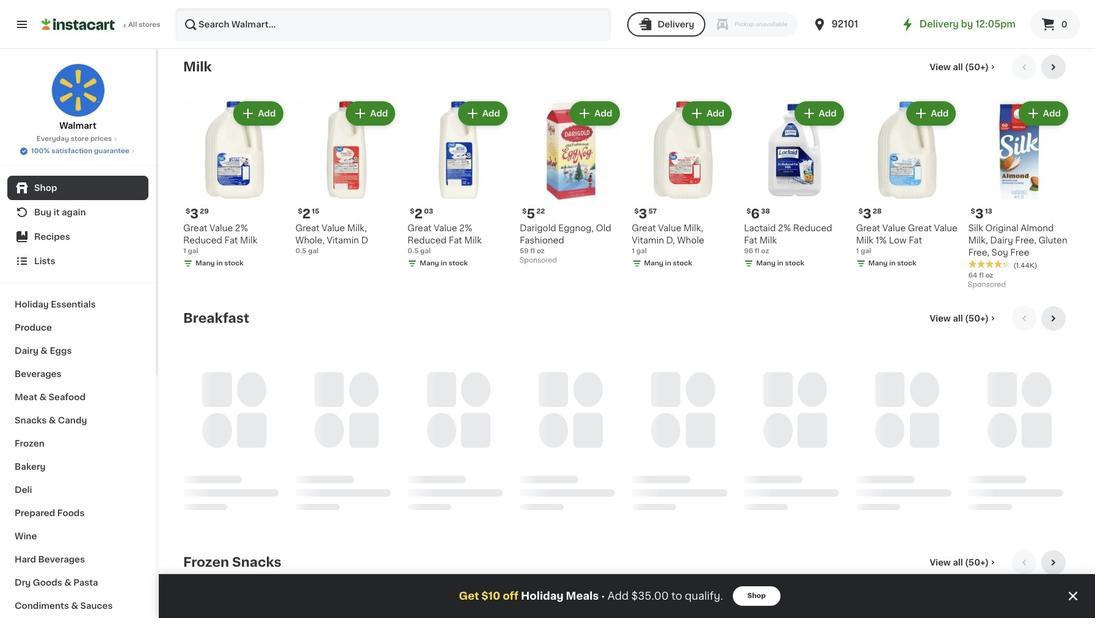 Task type: describe. For each thing, give the bounding box(es) containing it.
add for $ 3 29
[[258, 109, 276, 118]]

03
[[424, 208, 433, 215]]

walmart
[[59, 122, 96, 130]]

candy
[[58, 417, 87, 425]]

many for great value milk, vitamin d, whole 1 gal
[[644, 260, 663, 267]]

92101 button
[[812, 7, 885, 42]]

dairy inside silk original almond milk, dairy free, gluten free, soy free
[[990, 236, 1013, 245]]

add for $ 2 15
[[370, 109, 388, 118]]

dry goods & pasta link
[[7, 572, 148, 595]]

frozen for frozen snacks
[[183, 556, 229, 569]]

hard
[[15, 556, 36, 564]]

everyday store prices
[[36, 136, 112, 142]]

frozen for frozen
[[15, 440, 44, 448]]

2% inside lactaid 2% reduced fat milk 96 fl oz
[[778, 224, 791, 232]]

shop inside button
[[748, 593, 766, 600]]

gal for great value 2% reduced fat milk 1 gal
[[188, 248, 198, 254]]

add button for $ 3 57
[[683, 103, 731, 125]]

delivery button
[[627, 12, 705, 37]]

64
[[968, 272, 978, 279]]

everyday store prices link
[[36, 134, 119, 144]]

lists
[[34, 257, 55, 266]]

many for lactaid 2% reduced fat milk 96 fl oz
[[756, 260, 776, 267]]

oz right 64
[[985, 272, 994, 279]]

gluten
[[1039, 236, 1067, 245]]

add button for $ 6 38
[[796, 103, 843, 125]]

add inside get $10 off holiday meals • add $35.00 to qualify.
[[608, 592, 629, 602]]

fat inside great value great value milk 1% low fat 1 gal
[[909, 236, 922, 245]]

reduced inside lactaid 2% reduced fat milk 96 fl oz
[[793, 224, 832, 232]]

all for breakfast
[[953, 314, 963, 323]]

2 for great value 2% reduced fat milk
[[414, 207, 423, 220]]

sponsored badge image for 3
[[968, 282, 1005, 289]]

recipes link
[[7, 225, 148, 249]]

57
[[649, 208, 657, 215]]

darigold eggnog, old fashioned 59 fl oz
[[520, 224, 611, 254]]

satisfaction
[[51, 148, 92, 155]]

fl inside lactaid 2% reduced fat milk 96 fl oz
[[755, 248, 759, 254]]

32
[[712, 21, 720, 28]]

1 many in stock button from the left
[[510, 0, 606, 20]]

2 product group from the left
[[295, 99, 398, 256]]

$ 3 13
[[971, 207, 992, 220]]

great value 2% reduced fat milk 0.5 gal
[[408, 224, 482, 254]]

meat
[[15, 393, 37, 402]]

buy it again link
[[7, 200, 148, 225]]

$10
[[481, 592, 500, 602]]

all for frozen snacks
[[953, 559, 963, 567]]

product group containing 5
[[520, 99, 622, 267]]

view all (50+) for breakfast
[[930, 314, 989, 323]]

milk inside lactaid 2% reduced fat milk 96 fl oz
[[760, 236, 777, 245]]

many in stock for great value 2% reduced fat milk 1 gal
[[195, 260, 244, 267]]

walmart logo image
[[51, 64, 105, 117]]

vitamin inside the great value milk, whole, vitamin d 0.5 gal
[[327, 236, 359, 245]]

stock for lactaid 2% reduced fat milk 96 fl oz
[[785, 260, 804, 267]]

1 vertical spatial snacks
[[232, 556, 281, 569]]

lactaid 2% reduced fat milk 96 fl oz
[[744, 224, 832, 254]]

instacart logo image
[[42, 17, 115, 32]]

gal for great value milk, whole, vitamin d 0.5 gal
[[308, 248, 319, 254]]

lists link
[[7, 249, 148, 274]]

almond
[[1021, 224, 1054, 232]]

add button for $ 2 15
[[347, 103, 394, 125]]

& for dairy
[[40, 347, 48, 355]]

shop link
[[7, 176, 148, 200]]

snacks & candy
[[15, 417, 87, 425]]

dry
[[15, 579, 31, 588]]

stock for great value 2% reduced fat milk 0.5 gal
[[449, 260, 468, 267]]

1%
[[876, 236, 887, 245]]

item carousel region containing breakfast
[[183, 306, 1071, 541]]

old
[[596, 224, 611, 232]]

100% satisfaction guarantee button
[[19, 144, 137, 156]]

(50+) for breakfast
[[965, 314, 989, 323]]

0 horizontal spatial holiday
[[15, 301, 49, 309]]

$ for $ 3 57
[[634, 208, 639, 215]]

prices
[[90, 136, 112, 142]]

meat & seafood link
[[7, 386, 148, 409]]

silk original almond milk, dairy free, gluten free, soy free
[[968, 224, 1067, 257]]

guarantee
[[94, 148, 129, 155]]

many for great value great value milk 1% low fat 1 gal
[[868, 260, 888, 267]]

fashioned
[[520, 236, 564, 245]]

38
[[761, 208, 770, 215]]

1 vertical spatial beverages
[[38, 556, 85, 564]]

0.5 for whole,
[[295, 248, 307, 254]]

milk inside great value 2% reduced fat milk 1 gal
[[240, 236, 257, 245]]

•
[[601, 592, 605, 602]]

snacks & candy link
[[7, 409, 148, 432]]

stores
[[139, 21, 160, 28]]

Search field
[[176, 9, 610, 40]]

8 product group from the left
[[968, 99, 1071, 292]]

stock for great value milk, vitamin d, whole 1 gal
[[673, 260, 692, 267]]

darigold
[[520, 224, 556, 232]]

item carousel region containing milk
[[183, 55, 1071, 297]]

all for milk
[[953, 63, 963, 71]]

snacks inside snacks & candy link
[[15, 417, 47, 425]]

meat & seafood
[[15, 393, 86, 402]]

in for lactaid 2% reduced fat milk 96 fl oz
[[777, 260, 783, 267]]

item carousel region containing frozen snacks
[[183, 551, 1071, 619]]

reduced for 3
[[183, 236, 222, 245]]

$ 5 22
[[522, 207, 545, 220]]

deli
[[15, 486, 32, 495]]

0 horizontal spatial dairy
[[15, 347, 38, 355]]

foods
[[57, 509, 85, 518]]

fat inside great value 2% reduced fat milk 1 gal
[[224, 236, 238, 245]]

96
[[744, 248, 753, 254]]

wine link
[[7, 525, 148, 548]]

(50+) for milk
[[965, 63, 989, 71]]

hard beverages link
[[7, 548, 148, 572]]

milk, for whole
[[684, 224, 703, 232]]

3 for great value milk, vitamin d, whole
[[639, 207, 647, 220]]

view all (50+) for frozen snacks
[[930, 559, 989, 567]]

great value 2% reduced fat milk 1 gal
[[183, 224, 257, 254]]

d,
[[666, 236, 675, 245]]

great value milk, vitamin d, whole 1 gal
[[632, 224, 704, 254]]

0 vertical spatial beverages
[[15, 370, 61, 379]]

stock for great value 2% reduced fat milk 1 gal
[[224, 260, 244, 267]]

2 horizontal spatial fl
[[979, 272, 984, 279]]

product group containing 6
[[744, 99, 846, 271]]

$ for $ 3 28
[[859, 208, 863, 215]]

(72)
[[757, 12, 770, 18]]

milk inside great value great value milk 1% low fat 1 gal
[[856, 236, 874, 245]]

59
[[520, 248, 529, 254]]

in for great value 2% reduced fat milk 0.5 gal
[[441, 260, 447, 267]]

add button for $ 3 28
[[908, 103, 955, 125]]

4 add button from the left
[[571, 103, 618, 125]]

buy it again
[[34, 208, 86, 217]]

$ for $ 2 15
[[298, 208, 302, 215]]

free
[[1010, 248, 1029, 257]]

essentials
[[51, 301, 96, 309]]

sponsored badge image for 5
[[520, 257, 557, 264]]

holiday inside get $10 off holiday meals • add $35.00 to qualify.
[[521, 592, 564, 602]]

0 vertical spatial free,
[[1015, 236, 1036, 245]]

qualify.
[[685, 592, 723, 602]]

delivery for delivery by 12:05pm
[[920, 20, 959, 29]]

dairy & eggs
[[15, 347, 72, 355]]

great for great value milk, whole, vitamin d 0.5 gal
[[295, 224, 320, 232]]

gal inside great value great value milk 1% low fat 1 gal
[[861, 248, 871, 254]]

$ for $ 3 13
[[971, 208, 975, 215]]

bakery
[[15, 463, 46, 472]]

$ for $ 3 29
[[186, 208, 190, 215]]

gal for great value milk, vitamin d, whole 1 gal
[[636, 248, 647, 254]]

$ for $ 6 38
[[746, 208, 751, 215]]

soy
[[992, 248, 1008, 257]]

2% for 3
[[235, 224, 248, 232]]

many for great value 2% reduced fat milk 1 gal
[[195, 260, 215, 267]]

5
[[527, 207, 535, 220]]

buy
[[34, 208, 52, 217]]

12:05pm
[[976, 20, 1016, 29]]

condiments
[[15, 602, 69, 611]]

add for $ 3 28
[[931, 109, 949, 118]]

value for great value 2% reduced fat milk 0.5 gal
[[434, 224, 457, 232]]

7 product group from the left
[[856, 99, 959, 271]]

milk, for d
[[347, 224, 367, 232]]

frozen snacks
[[183, 556, 281, 569]]



Task type: locate. For each thing, give the bounding box(es) containing it.
2 $ from the left
[[298, 208, 302, 215]]

shop right the qualify. on the right
[[748, 593, 766, 600]]

1 horizontal spatial 0.5
[[408, 248, 419, 254]]

1 for great value milk, vitamin d, whole
[[632, 248, 635, 254]]

0 vertical spatial frozen
[[15, 440, 44, 448]]

& inside condiments & sauces link
[[71, 602, 78, 611]]

great for great value great value milk 1% low fat 1 gal
[[856, 224, 880, 232]]

1 product group from the left
[[183, 99, 286, 271]]

32 oz
[[712, 21, 730, 28]]

2 many in stock button from the left
[[611, 0, 707, 20]]

view all (50+) button for milk
[[925, 55, 1002, 79]]

get
[[459, 592, 479, 602]]

sponsored badge image down 59
[[520, 257, 557, 264]]

add for $ 3 57
[[707, 109, 724, 118]]

milk, inside silk original almond milk, dairy free, gluten free, soy free
[[968, 236, 988, 245]]

& left eggs at the bottom of page
[[40, 347, 48, 355]]

view for frozen snacks
[[930, 559, 951, 567]]

1 horizontal spatial shop
[[748, 593, 766, 600]]

$ inside $ 2 15
[[298, 208, 302, 215]]

1 gal from the left
[[188, 248, 198, 254]]

gal down $ 2 03
[[420, 248, 431, 254]]

delivery inside button
[[658, 20, 694, 29]]

reduced down $ 2 03
[[408, 236, 447, 245]]

2 all from the top
[[953, 314, 963, 323]]

0 horizontal spatial milk,
[[347, 224, 367, 232]]

1 horizontal spatial free,
[[1015, 236, 1036, 245]]

milk, up d
[[347, 224, 367, 232]]

1 0.5 from the left
[[295, 248, 307, 254]]

delivery by 12:05pm link
[[900, 17, 1016, 32]]

view all (50+) for milk
[[930, 63, 989, 71]]

milk inside 'great value 2% reduced fat milk 0.5 gal'
[[464, 236, 482, 245]]

2 horizontal spatial 2%
[[778, 224, 791, 232]]

1 vertical spatial view all (50+) button
[[925, 306, 1002, 331]]

1 horizontal spatial reduced
[[408, 236, 447, 245]]

oz right 32
[[722, 21, 730, 28]]

$ inside $ 3 13
[[971, 208, 975, 215]]

4 3 from the left
[[975, 207, 984, 220]]

1 horizontal spatial frozen
[[183, 556, 229, 569]]

2 vertical spatial item carousel region
[[183, 551, 1071, 619]]

5 product group from the left
[[632, 99, 734, 271]]

2 for great value milk, whole, vitamin d
[[302, 207, 311, 220]]

delivery by 12:05pm
[[920, 20, 1016, 29]]

$ left 29
[[186, 208, 190, 215]]

3 (50+) from the top
[[965, 559, 989, 567]]

fl right 64
[[979, 272, 984, 279]]

6 $ from the left
[[746, 208, 751, 215]]

great value milk, whole, vitamin d 0.5 gal
[[295, 224, 368, 254]]

value for great value milk, vitamin d, whole 1 gal
[[658, 224, 681, 232]]

gal down $ 3 29
[[188, 248, 198, 254]]

0 vertical spatial view
[[930, 63, 951, 71]]

1 vertical spatial all
[[953, 314, 963, 323]]

value for great value great value milk 1% low fat 1 gal
[[882, 224, 906, 232]]

$ inside $ 2 03
[[410, 208, 414, 215]]

3 3 from the left
[[863, 207, 872, 220]]

3 item carousel region from the top
[[183, 551, 1071, 619]]

5 value from the left
[[882, 224, 906, 232]]

6 add button from the left
[[796, 103, 843, 125]]

2 1 from the left
[[632, 248, 635, 254]]

great value great value milk 1% low fat 1 gal
[[856, 224, 958, 254]]

deli link
[[7, 479, 148, 502]]

1 vertical spatial item carousel region
[[183, 306, 1071, 541]]

0.5 inside the great value milk, whole, vitamin d 0.5 gal
[[295, 248, 307, 254]]

produce
[[15, 324, 52, 332]]

& for snacks
[[49, 417, 56, 425]]

2 vertical spatial view
[[930, 559, 951, 567]]

prepared foods
[[15, 509, 85, 518]]

service type group
[[627, 12, 797, 37]]

holiday essentials link
[[7, 293, 148, 316]]

1 down $ 3 29
[[183, 248, 186, 254]]

1 great from the left
[[183, 224, 207, 232]]

8 $ from the left
[[971, 208, 975, 215]]

1 vitamin from the left
[[327, 236, 359, 245]]

reduced down $ 3 29
[[183, 236, 222, 245]]

value inside great value milk, vitamin d, whole 1 gal
[[658, 224, 681, 232]]

& inside snacks & candy link
[[49, 417, 56, 425]]

delivery left 32
[[658, 20, 694, 29]]

3 view all (50+) button from the top
[[925, 551, 1002, 575]]

great inside 'great value 2% reduced fat milk 0.5 gal'
[[408, 224, 432, 232]]

everyday
[[36, 136, 69, 142]]

holiday right off
[[521, 592, 564, 602]]

$ left 28
[[859, 208, 863, 215]]

3 gal from the left
[[420, 248, 431, 254]]

milk,
[[347, 224, 367, 232], [684, 224, 703, 232], [968, 236, 988, 245]]

gal down $ 3 28
[[861, 248, 871, 254]]

reduced inside 'great value 2% reduced fat milk 0.5 gal'
[[408, 236, 447, 245]]

delivery for delivery
[[658, 20, 694, 29]]

great inside great value 2% reduced fat milk 1 gal
[[183, 224, 207, 232]]

6 great from the left
[[908, 224, 932, 232]]

whole
[[677, 236, 704, 245]]

fat inside lactaid 2% reduced fat milk 96 fl oz
[[744, 236, 757, 245]]

0 horizontal spatial free,
[[968, 248, 990, 257]]

5 great from the left
[[856, 224, 880, 232]]

great inside great value milk, vitamin d, whole 1 gal
[[632, 224, 656, 232]]

2 horizontal spatial reduced
[[793, 224, 832, 232]]

5 $ from the left
[[634, 208, 639, 215]]

(50+) for frozen snacks
[[965, 559, 989, 567]]

& left pasta
[[64, 579, 71, 588]]

1 horizontal spatial 2
[[414, 207, 423, 220]]

2% inside great value 2% reduced fat milk 1 gal
[[235, 224, 248, 232]]

5 add button from the left
[[683, 103, 731, 125]]

2 vertical spatial all
[[953, 559, 963, 567]]

4 gal from the left
[[636, 248, 647, 254]]

view for milk
[[930, 63, 951, 71]]

milk, up whole
[[684, 224, 703, 232]]

d
[[361, 236, 368, 245]]

to
[[671, 592, 682, 602]]

0 horizontal spatial 2
[[302, 207, 311, 220]]

0 horizontal spatial delivery
[[658, 20, 694, 29]]

2 value from the left
[[322, 224, 345, 232]]

item carousel region
[[183, 55, 1071, 297], [183, 306, 1071, 541], [183, 551, 1071, 619]]

3 for silk original almond milk, dairy free, gluten free, soy free
[[975, 207, 984, 220]]

product group
[[183, 99, 286, 271], [295, 99, 398, 256], [408, 99, 510, 271], [520, 99, 622, 267], [632, 99, 734, 271], [744, 99, 846, 271], [856, 99, 959, 271], [968, 99, 1071, 292]]

holiday essentials
[[15, 301, 96, 309]]

0 vertical spatial dairy
[[990, 236, 1013, 245]]

dairy
[[990, 236, 1013, 245], [15, 347, 38, 355]]

gal inside 'great value 2% reduced fat milk 0.5 gal'
[[420, 248, 431, 254]]

0 horizontal spatial reduced
[[183, 236, 222, 245]]

2 gal from the left
[[308, 248, 319, 254]]

gal
[[188, 248, 198, 254], [308, 248, 319, 254], [420, 248, 431, 254], [636, 248, 647, 254], [861, 248, 871, 254]]

dry goods & pasta
[[15, 579, 98, 588]]

dairy down original
[[990, 236, 1013, 245]]

3 product group from the left
[[408, 99, 510, 271]]

★★★★★
[[712, 10, 754, 18], [712, 10, 754, 18], [968, 260, 1011, 269], [968, 260, 1011, 269]]

$ left the 57
[[634, 208, 639, 215]]

1 value from the left
[[210, 224, 233, 232]]

gal inside the great value milk, whole, vitamin d 0.5 gal
[[308, 248, 319, 254]]

0 vertical spatial (50+)
[[965, 63, 989, 71]]

6 value from the left
[[934, 224, 958, 232]]

3 add button from the left
[[459, 103, 506, 125]]

8 add button from the left
[[1020, 103, 1067, 125]]

1 horizontal spatial 1
[[632, 248, 635, 254]]

3 for great value 2% reduced fat milk
[[190, 207, 199, 220]]

1 horizontal spatial many in stock button
[[611, 0, 707, 20]]

2 item carousel region from the top
[[183, 306, 1071, 541]]

22
[[536, 208, 545, 215]]

add button for $ 2 03
[[459, 103, 506, 125]]

6 product group from the left
[[744, 99, 846, 271]]

free, left soy
[[968, 248, 990, 257]]

many in stock for great value 2% reduced fat milk 0.5 gal
[[420, 260, 468, 267]]

bakery link
[[7, 456, 148, 479]]

gal down $ 3 57
[[636, 248, 647, 254]]

1 vertical spatial holiday
[[521, 592, 564, 602]]

1 vertical spatial view
[[930, 314, 951, 323]]

2 horizontal spatial milk,
[[968, 236, 988, 245]]

store
[[71, 136, 89, 142]]

2 left 03
[[414, 207, 423, 220]]

oz down fashioned
[[537, 248, 545, 254]]

3 left the 57
[[639, 207, 647, 220]]

walmart link
[[51, 64, 105, 132]]

2 vitamin from the left
[[632, 236, 664, 245]]

0 horizontal spatial 2%
[[235, 224, 248, 232]]

1 vertical spatial sponsored badge image
[[968, 282, 1005, 289]]

fat inside 'great value 2% reduced fat milk 0.5 gal'
[[449, 236, 462, 245]]

100%
[[31, 148, 50, 155]]

fl right 59
[[530, 248, 535, 254]]

3 left the 13
[[975, 207, 984, 220]]

great for great value 2% reduced fat milk 0.5 gal
[[408, 224, 432, 232]]

beverages up dry goods & pasta
[[38, 556, 85, 564]]

1 inside great value great value milk 1% low fat 1 gal
[[856, 248, 859, 254]]

reduced for 2
[[408, 236, 447, 245]]

dairy & eggs link
[[7, 340, 148, 363]]

0 horizontal spatial sponsored badge image
[[520, 257, 557, 264]]

$ 2 15
[[298, 207, 319, 220]]

great for great value milk, vitamin d, whole 1 gal
[[632, 224, 656, 232]]

get $10 off holiday meals • add $35.00 to qualify.
[[459, 592, 723, 602]]

3 2% from the left
[[778, 224, 791, 232]]

4 product group from the left
[[520, 99, 622, 267]]

2 fat from the left
[[449, 236, 462, 245]]

1 vertical spatial frozen
[[183, 556, 229, 569]]

pasta
[[73, 579, 98, 588]]

1 inside great value 2% reduced fat milk 1 gal
[[183, 248, 186, 254]]

1 view all (50+) button from the top
[[925, 55, 1002, 79]]

stock
[[551, 9, 570, 16], [652, 9, 671, 16], [224, 260, 244, 267], [449, 260, 468, 267], [673, 260, 692, 267], [785, 260, 804, 267], [897, 260, 917, 267]]

1 horizontal spatial snacks
[[232, 556, 281, 569]]

0.5 for reduced
[[408, 248, 419, 254]]

1 vertical spatial shop
[[748, 593, 766, 600]]

lactaid
[[744, 224, 776, 232]]

add button for $ 3 29
[[235, 103, 282, 125]]

fl right 96
[[755, 248, 759, 254]]

1 inside great value milk, vitamin d, whole 1 gal
[[632, 248, 635, 254]]

& inside "dry goods & pasta" link
[[64, 579, 71, 588]]

many in stock for lactaid 2% reduced fat milk 96 fl oz
[[756, 260, 804, 267]]

(1.44k)
[[1014, 262, 1037, 269]]

free, up free
[[1015, 236, 1036, 245]]

0 vertical spatial snacks
[[15, 417, 47, 425]]

1 horizontal spatial holiday
[[521, 592, 564, 602]]

3 view all (50+) from the top
[[930, 559, 989, 567]]

oz inside lactaid 2% reduced fat milk 96 fl oz
[[761, 248, 769, 254]]

hard beverages
[[15, 556, 85, 564]]

great inside the great value milk, whole, vitamin d 0.5 gal
[[295, 224, 320, 232]]

$ inside $ 3 57
[[634, 208, 639, 215]]

& inside dairy & eggs link
[[40, 347, 48, 355]]

1 3 from the left
[[190, 207, 199, 220]]

$ 3 29
[[186, 207, 209, 220]]

13
[[985, 208, 992, 215]]

1
[[183, 248, 186, 254], [632, 248, 635, 254], [856, 248, 859, 254]]

1 view from the top
[[930, 63, 951, 71]]

$ for $ 2 03
[[410, 208, 414, 215]]

stock for great value great value milk 1% low fat 1 gal
[[897, 260, 917, 267]]

1 horizontal spatial vitamin
[[632, 236, 664, 245]]

by
[[961, 20, 973, 29]]

2 add button from the left
[[347, 103, 394, 125]]

gal down whole,
[[308, 248, 319, 254]]

great
[[183, 224, 207, 232], [295, 224, 320, 232], [408, 224, 432, 232], [632, 224, 656, 232], [856, 224, 880, 232], [908, 224, 932, 232]]

low
[[889, 236, 907, 245]]

in
[[543, 9, 549, 16], [644, 9, 650, 16], [216, 260, 223, 267], [441, 260, 447, 267], [665, 260, 671, 267], [777, 260, 783, 267], [889, 260, 896, 267]]

5 gal from the left
[[861, 248, 871, 254]]

add for $ 2 03
[[482, 109, 500, 118]]

1 vertical spatial dairy
[[15, 347, 38, 355]]

(50+)
[[965, 63, 989, 71], [965, 314, 989, 323], [965, 559, 989, 567]]

2 vertical spatial (50+)
[[965, 559, 989, 567]]

seafood
[[49, 393, 86, 402]]

0 horizontal spatial frozen
[[15, 440, 44, 448]]

0.5 down $ 2 03
[[408, 248, 419, 254]]

1 add button from the left
[[235, 103, 282, 125]]

2% for 2
[[459, 224, 472, 232]]

eggs
[[50, 347, 72, 355]]

$
[[186, 208, 190, 215], [298, 208, 302, 215], [410, 208, 414, 215], [522, 208, 527, 215], [634, 208, 639, 215], [746, 208, 751, 215], [859, 208, 863, 215], [971, 208, 975, 215]]

2 2% from the left
[[459, 224, 472, 232]]

$ left 38
[[746, 208, 751, 215]]

view all (50+) button for frozen snacks
[[925, 551, 1002, 575]]

0 vertical spatial view all (50+) button
[[925, 55, 1002, 79]]

4 great from the left
[[632, 224, 656, 232]]

beverages down dairy & eggs
[[15, 370, 61, 379]]

92101
[[832, 20, 858, 29]]

milk, inside great value milk, vitamin d, whole 1 gal
[[684, 224, 703, 232]]

oz right 96
[[761, 248, 769, 254]]

treatment tracker modal dialog
[[159, 575, 1095, 619]]

$ left 03
[[410, 208, 414, 215]]

0
[[1061, 20, 1067, 29]]

0 horizontal spatial 1
[[183, 248, 186, 254]]

1 item carousel region from the top
[[183, 55, 1071, 297]]

goods
[[33, 579, 62, 588]]

fl
[[530, 248, 535, 254], [755, 248, 759, 254], [979, 272, 984, 279]]

& for condiments
[[71, 602, 78, 611]]

0 vertical spatial all
[[953, 63, 963, 71]]

3 value from the left
[[434, 224, 457, 232]]

it
[[54, 208, 60, 217]]

silk
[[968, 224, 983, 232]]

$35.00
[[631, 592, 669, 602]]

gal inside great value 2% reduced fat milk 1 gal
[[188, 248, 198, 254]]

$ left 22
[[522, 208, 527, 215]]

$ left the 13
[[971, 208, 975, 215]]

0 horizontal spatial many in stock button
[[510, 0, 606, 20]]

$ left 15
[[298, 208, 302, 215]]

0 vertical spatial holiday
[[15, 301, 49, 309]]

2 vertical spatial view all (50+)
[[930, 559, 989, 567]]

& for meat
[[39, 393, 46, 402]]

3 view from the top
[[930, 559, 951, 567]]

in for great value milk, vitamin d, whole 1 gal
[[665, 260, 671, 267]]

view all (50+) button
[[925, 55, 1002, 79], [925, 306, 1002, 331], [925, 551, 1002, 575]]

holiday up produce
[[15, 301, 49, 309]]

0 vertical spatial shop
[[34, 184, 57, 192]]

3 left 29
[[190, 207, 199, 220]]

frozen
[[15, 440, 44, 448], [183, 556, 229, 569]]

value inside great value 2% reduced fat milk 1 gal
[[210, 224, 233, 232]]

shop button
[[733, 587, 781, 607]]

dairy down produce
[[15, 347, 38, 355]]

produce link
[[7, 316, 148, 340]]

milk, inside the great value milk, whole, vitamin d 0.5 gal
[[347, 224, 367, 232]]

1 all from the top
[[953, 63, 963, 71]]

vitamin inside great value milk, vitamin d, whole 1 gal
[[632, 236, 664, 245]]

& left candy
[[49, 417, 56, 425]]

reduced right lactaid
[[793, 224, 832, 232]]

0 horizontal spatial fl
[[530, 248, 535, 254]]

2 vertical spatial view all (50+) button
[[925, 551, 1002, 575]]

4 $ from the left
[[522, 208, 527, 215]]

4 fat from the left
[[909, 236, 922, 245]]

1 for great value 2% reduced fat milk
[[183, 248, 186, 254]]

frozen link
[[7, 432, 148, 456]]

1 2% from the left
[[235, 224, 248, 232]]

snacks
[[15, 417, 47, 425], [232, 556, 281, 569]]

vitamin left d,
[[632, 236, 664, 245]]

beverages
[[15, 370, 61, 379], [38, 556, 85, 564]]

& left the sauces
[[71, 602, 78, 611]]

2 view from the top
[[930, 314, 951, 323]]

100% satisfaction guarantee
[[31, 148, 129, 155]]

0 horizontal spatial vitamin
[[327, 236, 359, 245]]

fl inside darigold eggnog, old fashioned 59 fl oz
[[530, 248, 535, 254]]

0.5
[[295, 248, 307, 254], [408, 248, 419, 254]]

$ for $ 5 22
[[522, 208, 527, 215]]

& right meat
[[39, 393, 46, 402]]

$ inside $ 3 29
[[186, 208, 190, 215]]

1 down $ 3 28
[[856, 248, 859, 254]]

in for great value 2% reduced fat milk 1 gal
[[216, 260, 223, 267]]

2 horizontal spatial 1
[[856, 248, 859, 254]]

view for breakfast
[[930, 314, 951, 323]]

add for $ 6 38
[[819, 109, 837, 118]]

view all (50+) button for breakfast
[[925, 306, 1002, 331]]

4 value from the left
[[658, 224, 681, 232]]

1 down $ 3 57
[[632, 248, 635, 254]]

1 (50+) from the top
[[965, 63, 989, 71]]

1 vertical spatial (50+)
[[965, 314, 989, 323]]

value for great value milk, whole, vitamin d 0.5 gal
[[322, 224, 345, 232]]

None search field
[[175, 7, 611, 42]]

7 $ from the left
[[859, 208, 863, 215]]

2 2 from the left
[[414, 207, 423, 220]]

oz
[[722, 21, 730, 28], [537, 248, 545, 254], [761, 248, 769, 254], [985, 272, 994, 279]]

0.5 down whole,
[[295, 248, 307, 254]]

1 1 from the left
[[183, 248, 186, 254]]

$ 6 38
[[746, 207, 770, 220]]

1 horizontal spatial sponsored badge image
[[968, 282, 1005, 289]]

condiments & sauces link
[[7, 595, 148, 618]]

1 horizontal spatial milk,
[[684, 224, 703, 232]]

& inside meat & seafood link
[[39, 393, 46, 402]]

6
[[751, 207, 760, 220]]

delivery left by
[[920, 20, 959, 29]]

vitamin left d
[[327, 236, 359, 245]]

3 for great value great value milk 1% low fat
[[863, 207, 872, 220]]

wine
[[15, 533, 37, 541]]

0 vertical spatial view all (50+)
[[930, 63, 989, 71]]

great for great value 2% reduced fat milk 1 gal
[[183, 224, 207, 232]]

whole,
[[295, 236, 325, 245]]

many in stock for great value great value milk 1% low fat 1 gal
[[868, 260, 917, 267]]

sponsored badge image down 64 fl oz on the right top of page
[[968, 282, 1005, 289]]

2 (50+) from the top
[[965, 314, 989, 323]]

prepared foods link
[[7, 502, 148, 525]]

0 horizontal spatial snacks
[[15, 417, 47, 425]]

sponsored badge image
[[520, 257, 557, 264], [968, 282, 1005, 289]]

1 horizontal spatial dairy
[[990, 236, 1013, 245]]

0 horizontal spatial shop
[[34, 184, 57, 192]]

in for great value great value milk 1% low fat 1 gal
[[889, 260, 896, 267]]

3 left 28
[[863, 207, 872, 220]]

add button
[[235, 103, 282, 125], [347, 103, 394, 125], [459, 103, 506, 125], [571, 103, 618, 125], [683, 103, 731, 125], [796, 103, 843, 125], [908, 103, 955, 125], [1020, 103, 1067, 125]]

gal for great value 2% reduced fat milk 0.5 gal
[[420, 248, 431, 254]]

3 1 from the left
[[856, 248, 859, 254]]

many for great value 2% reduced fat milk 0.5 gal
[[420, 260, 439, 267]]

1 vertical spatial free,
[[968, 248, 990, 257]]

recipes
[[34, 233, 70, 241]]

0 button
[[1030, 10, 1080, 39]]

0 vertical spatial sponsored badge image
[[520, 257, 557, 264]]

1 horizontal spatial fl
[[755, 248, 759, 254]]

$ inside $ 3 28
[[859, 208, 863, 215]]

0 horizontal spatial 0.5
[[295, 248, 307, 254]]

milk, down the silk
[[968, 236, 988, 245]]

1 $ from the left
[[186, 208, 190, 215]]

2 great from the left
[[295, 224, 320, 232]]

all stores
[[128, 21, 160, 28]]

many
[[522, 9, 542, 16], [623, 9, 642, 16], [195, 260, 215, 267], [420, 260, 439, 267], [644, 260, 663, 267], [756, 260, 776, 267], [868, 260, 888, 267]]

2 view all (50+) button from the top
[[925, 306, 1002, 331]]

gal inside great value milk, vitamin d, whole 1 gal
[[636, 248, 647, 254]]

2% inside 'great value 2% reduced fat milk 0.5 gal'
[[459, 224, 472, 232]]

1 horizontal spatial delivery
[[920, 20, 959, 29]]

1 fat from the left
[[224, 236, 238, 245]]

3 fat from the left
[[744, 236, 757, 245]]

7 add button from the left
[[908, 103, 955, 125]]

$ inside $ 5 22
[[522, 208, 527, 215]]

shop up buy on the left of the page
[[34, 184, 57, 192]]

3 all from the top
[[953, 559, 963, 567]]

$ inside $ 6 38
[[746, 208, 751, 215]]

1 view all (50+) from the top
[[930, 63, 989, 71]]

2 0.5 from the left
[[408, 248, 419, 254]]

2 view all (50+) from the top
[[930, 314, 989, 323]]

oz inside darigold eggnog, old fashioned 59 fl oz
[[537, 248, 545, 254]]

sauces
[[80, 602, 113, 611]]

3 great from the left
[[408, 224, 432, 232]]

1 horizontal spatial 2%
[[459, 224, 472, 232]]

value inside the great value milk, whole, vitamin d 0.5 gal
[[322, 224, 345, 232]]

reduced inside great value 2% reduced fat milk 1 gal
[[183, 236, 222, 245]]

1 2 from the left
[[302, 207, 311, 220]]

$ 2 03
[[410, 207, 433, 220]]

$ 3 28
[[859, 207, 882, 220]]

0 vertical spatial item carousel region
[[183, 55, 1071, 297]]

value inside 'great value 2% reduced fat milk 0.5 gal'
[[434, 224, 457, 232]]

1 vertical spatial view all (50+)
[[930, 314, 989, 323]]

3 $ from the left
[[410, 208, 414, 215]]

off
[[503, 592, 519, 602]]

0.5 inside 'great value 2% reduced fat milk 0.5 gal'
[[408, 248, 419, 254]]

many in stock for great value milk, vitamin d, whole 1 gal
[[644, 260, 692, 267]]

2 3 from the left
[[639, 207, 647, 220]]

64 fl oz
[[968, 272, 994, 279]]

milk
[[183, 60, 212, 73], [240, 236, 257, 245], [464, 236, 482, 245], [760, 236, 777, 245], [856, 236, 874, 245]]

2 left 15
[[302, 207, 311, 220]]

value for great value 2% reduced fat milk 1 gal
[[210, 224, 233, 232]]



Task type: vqa. For each thing, say whether or not it's contained in the screenshot.
Progresso to the right
no



